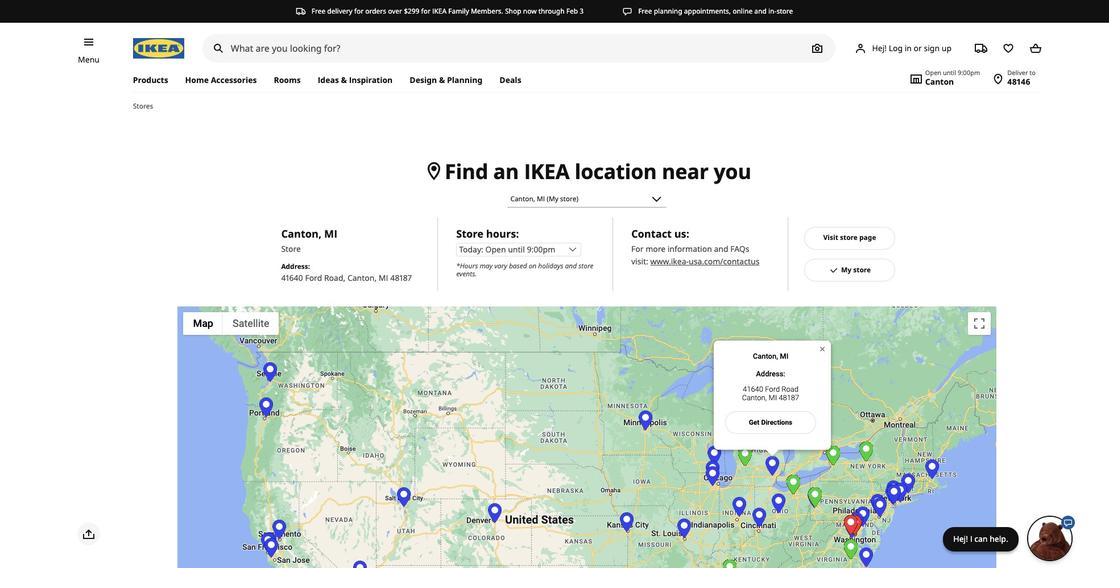 Task type: vqa. For each thing, say whether or not it's contained in the screenshot.
the bottom The Reschedule
no



Task type: locate. For each thing, give the bounding box(es) containing it.
0 horizontal spatial 41640
[[281, 272, 303, 283]]

1 vertical spatial open
[[486, 244, 506, 255]]

41640
[[281, 272, 303, 283], [743, 385, 764, 394]]

over
[[388, 6, 402, 16]]

1 horizontal spatial canton
[[926, 76, 954, 87]]

0 horizontal spatial 48187
[[390, 272, 412, 283]]

026 image
[[764, 456, 781, 476]]

canton, up get
[[743, 394, 767, 402]]

157 image
[[271, 520, 288, 540]]

1 horizontal spatial ikea
[[524, 158, 570, 185]]

address: down the canton, mi
[[756, 370, 786, 378]]

0 vertical spatial canton,
[[348, 272, 377, 283]]

canton,
[[348, 272, 377, 283], [753, 352, 779, 361], [743, 394, 767, 402]]

address: for address: 41640 ford road, canton, mi 48187
[[281, 262, 310, 271]]

1 horizontal spatial and
[[714, 244, 729, 254]]

1 horizontal spatial 48187
[[779, 394, 800, 402]]

1 horizontal spatial free
[[638, 6, 652, 16]]

9:00pm left deliver
[[958, 68, 980, 77]]

deliver
[[1008, 68, 1028, 77]]

products link
[[133, 68, 177, 92]]

free planning appointments, online and in-store link
[[623, 6, 793, 17]]

488 image
[[262, 362, 279, 382]]

536 image
[[731, 497, 748, 517]]

open google maps in new tab and get directions element
[[749, 419, 793, 427]]

find
[[445, 158, 488, 185]]

48187 inside 41640 ford road canton, mi 48187
[[779, 394, 800, 402]]

rooms
[[274, 75, 301, 85]]

ford left road
[[766, 385, 780, 394]]

0 horizontal spatial canton
[[281, 227, 319, 241]]

store right 'online'
[[777, 6, 793, 16]]

map region
[[178, 307, 997, 568]]

0 vertical spatial 48187
[[390, 272, 412, 283]]

home accessories link
[[177, 68, 265, 92]]

0 horizontal spatial open
[[486, 244, 506, 255]]

up
[[942, 42, 952, 53]]

ford left road,
[[305, 272, 322, 283]]

ideas
[[318, 75, 339, 85]]

569 image
[[858, 548, 875, 568]]

1 horizontal spatial ford
[[766, 385, 780, 394]]

satellite button
[[223, 312, 279, 335]]

2 free from the left
[[638, 6, 652, 16]]

& right design on the left top of page
[[439, 75, 445, 85]]

store hours dropdown element
[[456, 243, 582, 257]]

154 image
[[884, 485, 901, 505]]

0 vertical spatial ikea
[[432, 6, 447, 16]]

and up usa.com/contactus
[[714, 244, 729, 254]]

1 vertical spatial store
[[281, 244, 301, 254]]

visit store page
[[824, 233, 877, 243]]

my
[[841, 265, 852, 275]]

menu button
[[78, 53, 100, 66]]

location
[[575, 158, 657, 185]]

0 horizontal spatial store
[[281, 244, 301, 254]]

0 vertical spatial open
[[926, 68, 942, 77]]

0 vertical spatial canton
[[926, 76, 954, 87]]

& right ideas
[[341, 75, 347, 85]]

511 image
[[771, 494, 788, 514]]

address:
[[281, 262, 310, 271], [756, 370, 786, 378]]

0 horizontal spatial until
[[508, 244, 525, 255]]

shop
[[505, 6, 522, 16]]

1 free from the left
[[312, 6, 326, 16]]

1 horizontal spatial 9:00pm
[[958, 68, 980, 77]]

for right $299
[[421, 6, 431, 16]]

map button
[[183, 312, 223, 335]]

open inside "store hours dropdown" element
[[486, 244, 506, 255]]

free delivery for orders over $299 for ikea family members. shop now through feb 3
[[312, 6, 584, 16]]

0 horizontal spatial 9:00pm
[[527, 244, 555, 255]]

menu bar
[[183, 312, 279, 335]]

address: 41640 ford road, canton, mi 48187
[[281, 262, 412, 283]]

1 & from the left
[[341, 75, 347, 85]]

map
[[193, 318, 213, 330]]

9:00pm inside "store hours dropdown" element
[[527, 244, 555, 255]]

until down up
[[943, 68, 957, 77]]

1 vertical spatial canton
[[281, 227, 319, 241]]

address: for address:
[[756, 370, 786, 378]]

1 horizontal spatial store
[[456, 227, 484, 241]]

153 image
[[806, 489, 824, 509]]

2 horizontal spatial and
[[755, 6, 767, 16]]

ikea right the "an"
[[524, 158, 570, 185]]

visit:
[[632, 256, 649, 267]]

and left in- on the right of the page
[[755, 6, 767, 16]]

1 horizontal spatial for
[[421, 6, 431, 16]]

sto508p01 image
[[722, 560, 739, 568]]

canton, up 41640 ford road canton, mi 48187
[[753, 352, 779, 361]]

064 image
[[487, 503, 504, 523]]

411 image
[[849, 513, 866, 532]]

1 horizontal spatial address:
[[756, 370, 786, 378]]

0 horizontal spatial address:
[[281, 262, 310, 271]]

for left orders
[[354, 6, 364, 16]]

store hours:
[[456, 227, 519, 241]]

2 vertical spatial and
[[565, 261, 577, 270]]

www.ikea-usa.com/contactus link
[[651, 256, 760, 267]]

products
[[133, 75, 168, 85]]

sign
[[924, 42, 940, 53]]

560 image
[[706, 446, 723, 466]]

0 vertical spatial address:
[[281, 262, 310, 271]]

3
[[580, 6, 584, 16]]

canton, right road,
[[348, 272, 377, 283]]

and
[[755, 6, 767, 16], [714, 244, 729, 254], [565, 261, 577, 270]]

2 & from the left
[[439, 75, 445, 85]]

sto153p01 image
[[807, 487, 824, 507]]

9:00pm
[[958, 68, 980, 77], [527, 244, 555, 255]]

0 horizontal spatial hej!
[[872, 42, 887, 53]]

$299
[[404, 6, 420, 16]]

store right my
[[854, 265, 871, 275]]

until inside open until 9:00pm canton
[[943, 68, 957, 77]]

156 image
[[892, 483, 909, 503]]

hours
[[460, 261, 478, 270]]

0 vertical spatial ford
[[305, 272, 322, 283]]

delivery
[[327, 6, 353, 16]]

canton, inside address: 41640 ford road, canton, mi 48187
[[348, 272, 377, 283]]

family
[[449, 6, 469, 16]]

until inside "store hours dropdown" element
[[508, 244, 525, 255]]

0 horizontal spatial ford
[[305, 272, 322, 283]]

0 horizontal spatial free
[[312, 6, 326, 16]]

menu bar containing map
[[183, 312, 279, 335]]

ford
[[305, 272, 322, 283], [766, 385, 780, 394]]

address: down canton , mi store
[[281, 262, 310, 271]]

2 vertical spatial canton,
[[743, 394, 767, 402]]

ford inside 41640 ford road canton, mi 48187
[[766, 385, 780, 394]]

hej! for hej! log in or sign up
[[872, 42, 887, 53]]

0 horizontal spatial and
[[565, 261, 577, 270]]

0 vertical spatial hej!
[[872, 42, 887, 53]]

directions
[[762, 419, 793, 427]]

0 vertical spatial 41640
[[281, 272, 303, 283]]

* hours may vary based on holidays and store events.
[[456, 261, 594, 278]]

1 horizontal spatial until
[[943, 68, 957, 77]]

1 vertical spatial and
[[714, 244, 729, 254]]

1 vertical spatial until
[[508, 244, 525, 255]]

mi right road,
[[379, 272, 388, 283]]

41640 ford road, canton, mi 48187 link
[[281, 272, 412, 283]]

sto569p01 image
[[843, 540, 860, 560]]

hej! left log
[[872, 42, 887, 53]]

menu
[[78, 54, 100, 65]]

1 vertical spatial ikea
[[524, 158, 570, 185]]

may
[[480, 261, 493, 270]]

mi right , in the left top of the page
[[324, 227, 337, 241]]

canton inside canton , mi store
[[281, 227, 319, 241]]

free left delivery
[[312, 6, 326, 16]]

1 horizontal spatial 41640
[[743, 385, 764, 394]]

211 image
[[870, 494, 887, 514]]

mi left road
[[769, 394, 777, 402]]

hours:
[[486, 227, 519, 241]]

usa.com/contactus
[[689, 256, 760, 267]]

1 vertical spatial 48187
[[779, 394, 800, 402]]

None search field
[[202, 34, 836, 63]]

store inside button
[[854, 265, 871, 275]]

until up the based
[[508, 244, 525, 255]]

658 image
[[260, 533, 277, 553]]

road
[[782, 385, 799, 394]]

0 vertical spatial until
[[943, 68, 957, 77]]

or
[[914, 42, 922, 53]]

open inside open until 9:00pm canton
[[926, 68, 942, 77]]

48187 inside address: 41640 ford road, canton, mi 48187
[[390, 272, 412, 283]]

sto511p01 image
[[785, 475, 802, 495]]

mi inside canton , mi store
[[324, 227, 337, 241]]

dialog
[[714, 341, 831, 450]]

open up vary
[[486, 244, 506, 255]]

for
[[354, 6, 364, 16], [421, 6, 431, 16]]

41640 ford road canton, mi 48187
[[743, 385, 800, 402]]

165 image
[[261, 532, 278, 552]]

0 horizontal spatial for
[[354, 6, 364, 16]]

48146
[[1008, 76, 1031, 87]]

028 image
[[258, 398, 275, 418]]

open down the sign
[[926, 68, 942, 77]]

sto211p02 image
[[858, 442, 875, 462]]

get directions
[[749, 419, 793, 427]]

inspiration
[[349, 75, 393, 85]]

0 vertical spatial and
[[755, 6, 767, 16]]

168 image
[[844, 519, 861, 539]]

today: open until 9:00pm
[[459, 244, 555, 255]]

sto168p01 image
[[843, 515, 860, 535]]

347 image
[[263, 538, 280, 558]]

462 image
[[352, 561, 369, 568]]

212 image
[[637, 411, 655, 431]]

an
[[493, 158, 519, 185]]

41640 up get
[[743, 385, 764, 394]]

address: inside address: 41640 ford road, canton, mi 48187
[[281, 262, 310, 271]]

canton , mi store
[[281, 227, 337, 254]]

canton
[[926, 76, 954, 87], [281, 227, 319, 241]]

open
[[926, 68, 942, 77], [486, 244, 506, 255]]

free
[[312, 6, 326, 16], [638, 6, 652, 16]]

1 horizontal spatial hej!
[[954, 534, 968, 544]]

road,
[[324, 272, 346, 283]]

hej! left i
[[954, 534, 968, 544]]

&
[[341, 75, 347, 85], [439, 75, 445, 85]]

deliver to 48146
[[1008, 68, 1036, 87]]

and right holidays
[[565, 261, 577, 270]]

1 horizontal spatial &
[[439, 75, 445, 85]]

hej! inside button
[[954, 534, 968, 544]]

1 vertical spatial 9:00pm
[[527, 244, 555, 255]]

mi
[[324, 227, 337, 241], [379, 272, 388, 283], [780, 352, 789, 361], [769, 394, 777, 402]]

store right holidays
[[579, 261, 594, 270]]

online
[[733, 6, 753, 16]]

ikea left family
[[432, 6, 447, 16]]

home accessories
[[185, 75, 257, 85]]

store inside * hours may vary based on holidays and store events.
[[579, 261, 594, 270]]

free planning appointments, online and in-store
[[638, 6, 793, 16]]

9:00pm up on
[[527, 244, 555, 255]]

1 vertical spatial hej!
[[954, 534, 968, 544]]

1 vertical spatial address:
[[756, 370, 786, 378]]

ikea
[[432, 6, 447, 16], [524, 158, 570, 185]]

41640 down canton , mi store
[[281, 272, 303, 283]]

1 vertical spatial ford
[[766, 385, 780, 394]]

1 horizontal spatial open
[[926, 68, 942, 77]]

members.
[[471, 6, 503, 16]]

1 vertical spatial 41640
[[743, 385, 764, 394]]

0 horizontal spatial &
[[341, 75, 347, 85]]

free left planning
[[638, 6, 652, 16]]

satellite
[[233, 318, 269, 330]]

store
[[456, 227, 484, 241], [281, 244, 301, 254]]

0 vertical spatial 9:00pm
[[958, 68, 980, 77]]



Task type: describe. For each thing, give the bounding box(es) containing it.
orders
[[365, 6, 386, 16]]

41640 inside 41640 ford road canton, mi 48187
[[743, 385, 764, 394]]

ideas & inspiration
[[318, 75, 393, 85]]

contact
[[632, 227, 672, 241]]

can
[[975, 534, 988, 544]]

175 image
[[751, 508, 768, 528]]

mi up road
[[780, 352, 789, 361]]

planning
[[447, 75, 483, 85]]

my store
[[841, 265, 871, 275]]

events.
[[456, 269, 477, 278]]

store inside canton , mi store
[[281, 244, 301, 254]]

for
[[632, 244, 644, 254]]

& for ideas
[[341, 75, 347, 85]]

based
[[509, 261, 527, 270]]

rooms link
[[265, 68, 309, 92]]

free for free planning appointments, online and in-store
[[638, 6, 652, 16]]

and inside * hours may vary based on holidays and store events.
[[565, 261, 577, 270]]

canton, inside 41640 ford road canton, mi 48187
[[743, 394, 767, 402]]

home
[[185, 75, 209, 85]]

help.
[[990, 534, 1009, 544]]

158 image
[[924, 460, 941, 480]]

ikea logotype, go to start page image
[[133, 38, 184, 59]]

www.ikea-usa.com/contactus
[[651, 256, 760, 267]]

152 image
[[855, 507, 872, 527]]

410 image
[[676, 519, 693, 539]]

409 image
[[886, 481, 903, 501]]

i
[[970, 534, 973, 544]]

planning
[[654, 6, 683, 16]]

707 image
[[847, 515, 864, 535]]

ideas & inspiration link
[[309, 68, 401, 92]]

more
[[646, 244, 666, 254]]

0 horizontal spatial ikea
[[432, 6, 447, 16]]

now
[[523, 6, 537, 16]]

mi inside 41640 ford road canton, mi 48187
[[769, 394, 777, 402]]

in-
[[769, 6, 777, 16]]

1 vertical spatial canton,
[[753, 352, 779, 361]]

canton inside open until 9:00pm canton
[[926, 76, 954, 87]]

you
[[714, 158, 751, 185]]

103 image
[[396, 487, 413, 507]]

215 image
[[872, 498, 889, 518]]

to
[[1030, 68, 1036, 77]]

appointments,
[[684, 6, 731, 16]]

my store button
[[805, 259, 896, 282]]

sto211p01 image
[[825, 446, 842, 466]]

921 image
[[886, 485, 903, 505]]

information
[[668, 244, 712, 254]]

on
[[529, 261, 537, 270]]

page
[[860, 233, 877, 243]]

visit
[[824, 233, 839, 243]]

mi inside address: 41640 ford road, canton, mi 48187
[[379, 272, 388, 283]]

vary
[[495, 261, 507, 270]]

www.ikea-
[[651, 256, 689, 267]]

open until 9:00pm canton
[[926, 68, 980, 87]]

design
[[410, 75, 437, 85]]

9:00pm inside open until 9:00pm canton
[[958, 68, 980, 77]]

through
[[539, 6, 565, 16]]

get
[[749, 419, 760, 427]]

us:
[[675, 227, 690, 241]]

& for design
[[439, 75, 445, 85]]

get directions button
[[726, 411, 817, 434]]

free for free delivery for orders over $299 for ikea family members. shop now through feb 3
[[312, 6, 326, 16]]

170 image
[[705, 466, 722, 486]]

for more information and faqs visit:
[[632, 244, 750, 267]]

1 for from the left
[[354, 6, 364, 16]]

Search by product text field
[[202, 34, 836, 63]]

dialog containing canton, mi
[[714, 341, 831, 450]]

hej! for hej! i can help.
[[954, 534, 968, 544]]

near
[[662, 158, 709, 185]]

design & planning
[[410, 75, 483, 85]]

deals
[[500, 75, 522, 85]]

hej! i can help.
[[954, 534, 1009, 544]]

stores
[[133, 101, 153, 111]]

holidays
[[538, 261, 564, 270]]

contact us:
[[632, 227, 690, 241]]

*
[[456, 261, 460, 270]]

,
[[319, 227, 322, 241]]

sto026p01 image
[[737, 447, 754, 466]]

find an ikea location near you
[[445, 158, 751, 185]]

and inside for more information and faqs visit:
[[714, 244, 729, 254]]

210 image
[[705, 461, 722, 481]]

0 vertical spatial store
[[456, 227, 484, 241]]

ford inside address: 41640 ford road, canton, mi 48187
[[305, 272, 322, 283]]

log
[[889, 42, 903, 53]]

deals link
[[491, 68, 530, 92]]

free delivery for orders over $299 for ikea family members. shop now through feb 3 link
[[296, 6, 584, 17]]

41640 inside address: 41640 ford road, canton, mi 48187
[[281, 272, 303, 283]]

2 for from the left
[[421, 6, 431, 16]]

in
[[905, 42, 912, 53]]

hej! log in or sign up
[[872, 42, 952, 53]]

design & planning link
[[401, 68, 491, 92]]

accessories
[[211, 75, 257, 85]]

feb
[[567, 6, 578, 16]]

213 image
[[900, 474, 917, 494]]

hej! log in or sign up link
[[841, 37, 966, 60]]

today:
[[459, 244, 484, 255]]

canton, mi
[[753, 352, 789, 361]]

store right visit
[[840, 233, 858, 243]]

374 image
[[619, 513, 636, 532]]

faqs
[[731, 244, 750, 254]]



